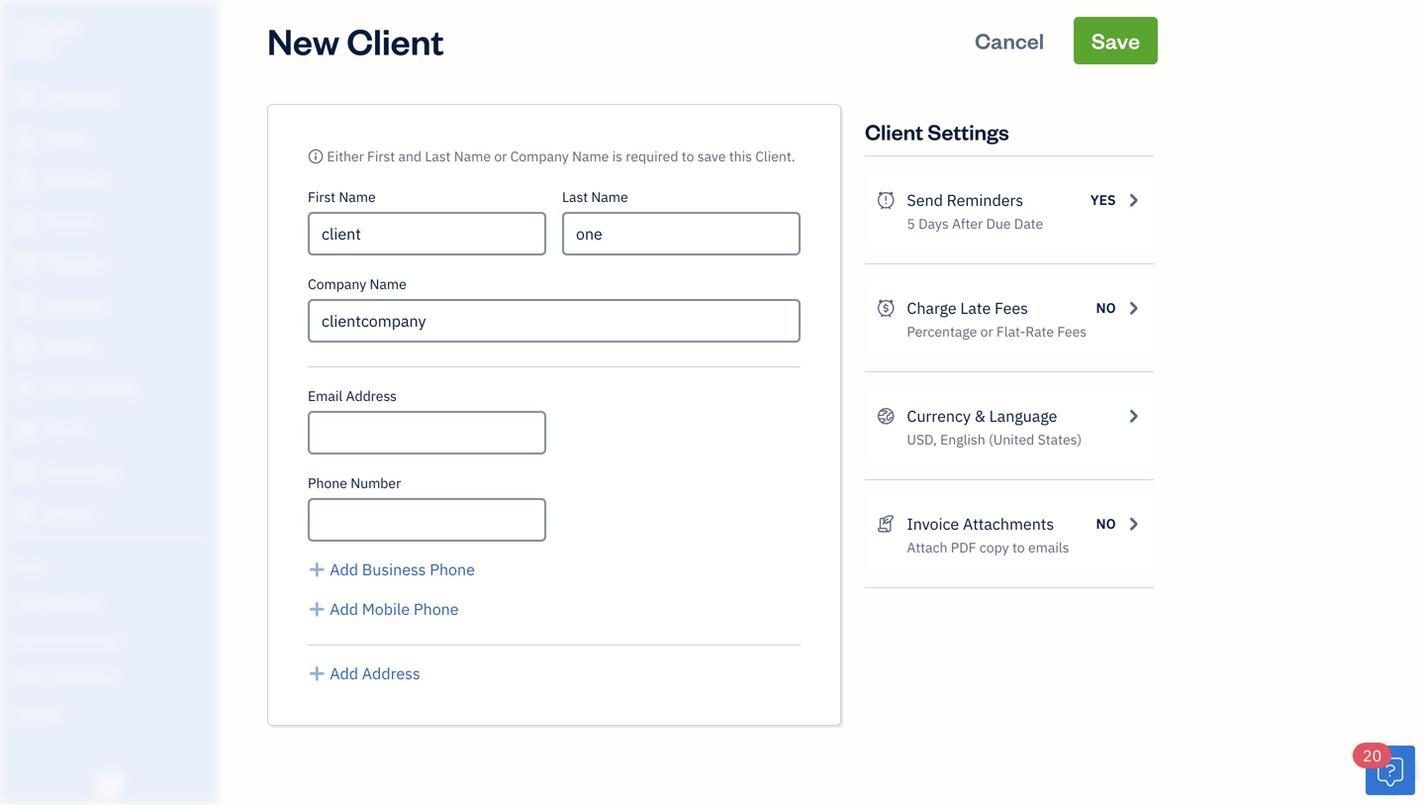 Task type: describe. For each thing, give the bounding box(es) containing it.
emails
[[1029, 538, 1070, 557]]

bank connections link
[[5, 659, 212, 694]]

items and services
[[15, 631, 119, 648]]

0 vertical spatial phone
[[308, 474, 347, 492]]

1 horizontal spatial company
[[511, 147, 569, 165]]

percentage or flat-rate fees
[[907, 322, 1087, 341]]

late
[[961, 298, 991, 318]]

chart image
[[13, 462, 37, 482]]

payment image
[[13, 254, 37, 274]]

latefees image
[[877, 296, 896, 320]]

connections
[[46, 668, 116, 684]]

&
[[975, 405, 986, 426]]

First Name text field
[[308, 212, 547, 255]]

chevronright image
[[1124, 296, 1143, 320]]

save button
[[1074, 17, 1159, 64]]

after
[[953, 214, 983, 233]]

settings inside main element
[[15, 705, 60, 721]]

services
[[71, 631, 119, 648]]

phone for add business phone
[[430, 559, 475, 580]]

date
[[1015, 214, 1044, 233]]

add for add address
[[330, 663, 358, 684]]

bank connections
[[15, 668, 116, 684]]

save
[[1092, 26, 1141, 54]]

this
[[730, 147, 753, 165]]

add address button
[[308, 661, 421, 685]]

and inside items and services link
[[48, 631, 69, 648]]

expense image
[[13, 296, 37, 316]]

resource center badge image
[[1367, 746, 1416, 795]]

0 horizontal spatial client
[[347, 17, 444, 64]]

attach pdf copy to emails
[[907, 538, 1070, 557]]

add for add business phone
[[330, 559, 358, 580]]

estimate image
[[13, 171, 37, 191]]

send reminders
[[907, 190, 1024, 210]]

send
[[907, 190, 944, 210]]

business
[[362, 559, 426, 580]]

required
[[626, 147, 679, 165]]

currencyandlanguage image
[[877, 404, 896, 428]]

attachments
[[963, 513, 1055, 534]]

client image
[[13, 130, 37, 150]]

team members
[[15, 595, 101, 611]]

add mobile phone button
[[308, 597, 459, 621]]

email
[[308, 387, 343, 405]]

1 horizontal spatial settings
[[928, 117, 1010, 146]]

dashboard image
[[13, 88, 37, 108]]

company
[[16, 18, 77, 37]]

invoice
[[907, 513, 960, 534]]

team
[[15, 595, 46, 611]]

0 horizontal spatial to
[[682, 147, 695, 165]]

address for add address
[[362, 663, 421, 684]]

Phone Number text field
[[308, 498, 547, 542]]

1 horizontal spatial last
[[562, 188, 588, 206]]

phone for add mobile phone
[[414, 599, 459, 619]]

Company Name text field
[[308, 299, 801, 343]]

money image
[[13, 421, 37, 441]]

items and services link
[[5, 623, 212, 658]]

is
[[613, 147, 623, 165]]

phone number
[[308, 474, 401, 492]]

currency
[[907, 405, 971, 426]]

5
[[907, 214, 916, 233]]

cancel button
[[958, 17, 1063, 64]]

1 vertical spatial first
[[308, 188, 336, 206]]

name for company name
[[370, 275, 407, 293]]

currency & language
[[907, 405, 1058, 426]]

20
[[1364, 745, 1383, 766]]

invoice attachments
[[907, 513, 1055, 534]]

attach
[[907, 538, 948, 557]]

bank
[[15, 668, 43, 684]]

pdf
[[951, 538, 977, 557]]

main element
[[0, 0, 267, 805]]

charge
[[907, 298, 957, 318]]

reminders
[[947, 190, 1024, 210]]

apps link
[[5, 550, 212, 584]]

1 horizontal spatial fees
[[1058, 322, 1087, 341]]

Last Name text field
[[562, 212, 801, 255]]

20 button
[[1354, 743, 1416, 795]]



Task type: vqa. For each thing, say whether or not it's contained in the screenshot.
clean.
no



Task type: locate. For each thing, give the bounding box(es) containing it.
new
[[267, 17, 340, 64]]

1 vertical spatial last
[[562, 188, 588, 206]]

1 add from the top
[[330, 559, 358, 580]]

add mobile phone
[[330, 599, 459, 619]]

or
[[494, 147, 507, 165], [981, 322, 994, 341]]

company down first name
[[308, 275, 367, 293]]

latereminders image
[[877, 188, 896, 212]]

chevronright image
[[1124, 188, 1143, 212], [1124, 404, 1143, 428], [1124, 512, 1143, 536]]

1 vertical spatial settings
[[15, 705, 60, 721]]

language
[[990, 405, 1058, 426]]

add address
[[330, 663, 421, 684]]

phone inside button
[[430, 559, 475, 580]]

primary image
[[308, 147, 324, 165]]

and right items
[[48, 631, 69, 648]]

first name
[[308, 188, 376, 206]]

days
[[919, 214, 949, 233]]

0 vertical spatial first
[[367, 147, 395, 165]]

phone
[[308, 474, 347, 492], [430, 559, 475, 580], [414, 599, 459, 619]]

add business phone
[[330, 559, 475, 580]]

timer image
[[13, 379, 37, 399]]

1 vertical spatial chevronright image
[[1124, 404, 1143, 428]]

fees up flat- on the top right of the page
[[995, 298, 1029, 318]]

name down is
[[592, 188, 628, 206]]

english
[[941, 430, 986, 449]]

mobile
[[362, 599, 410, 619]]

0 horizontal spatial or
[[494, 147, 507, 165]]

apps
[[15, 558, 44, 574]]

company name
[[308, 275, 407, 293]]

plus image down plus image
[[308, 597, 326, 621]]

1 plus image from the top
[[308, 597, 326, 621]]

team members link
[[5, 586, 212, 621]]

settings down bank at the left bottom of page
[[15, 705, 60, 721]]

add down add mobile phone button
[[330, 663, 358, 684]]

phone left number
[[308, 474, 347, 492]]

no right 'attachments'
[[1097, 514, 1117, 533]]

client settings
[[865, 117, 1010, 146]]

1 vertical spatial phone
[[430, 559, 475, 580]]

yes
[[1091, 191, 1117, 209]]

1 vertical spatial or
[[981, 322, 994, 341]]

0 vertical spatial or
[[494, 147, 507, 165]]

chevronright image for currency & language
[[1124, 404, 1143, 428]]

phone right mobile in the bottom left of the page
[[414, 599, 459, 619]]

name up "first name" 'text field'
[[454, 147, 491, 165]]

rate
[[1026, 322, 1055, 341]]

company up last name
[[511, 147, 569, 165]]

1 vertical spatial fees
[[1058, 322, 1087, 341]]

1 vertical spatial plus image
[[308, 661, 326, 685]]

0 vertical spatial company
[[511, 147, 569, 165]]

address down the add mobile phone
[[362, 663, 421, 684]]

1 horizontal spatial client
[[865, 117, 924, 146]]

name down the either
[[339, 188, 376, 206]]

0 horizontal spatial first
[[308, 188, 336, 206]]

2 vertical spatial add
[[330, 663, 358, 684]]

add right plus image
[[330, 559, 358, 580]]

last
[[425, 147, 451, 165], [562, 188, 588, 206]]

last name
[[562, 188, 628, 206]]

2 plus image from the top
[[308, 661, 326, 685]]

add inside button
[[330, 559, 358, 580]]

plus image for add mobile phone
[[308, 597, 326, 621]]

and
[[399, 147, 422, 165], [48, 631, 69, 648]]

to
[[682, 147, 695, 165], [1013, 538, 1026, 557]]

1 horizontal spatial or
[[981, 322, 994, 341]]

to left save
[[682, 147, 695, 165]]

name for last name
[[592, 188, 628, 206]]

0 vertical spatial and
[[399, 147, 422, 165]]

copy
[[980, 538, 1010, 557]]

add
[[330, 559, 358, 580], [330, 599, 358, 619], [330, 663, 358, 684]]

invoice image
[[13, 213, 37, 233]]

email address
[[308, 387, 397, 405]]

0 vertical spatial to
[[682, 147, 695, 165]]

members
[[49, 595, 101, 611]]

last up "first name" 'text field'
[[425, 147, 451, 165]]

address for email address
[[346, 387, 397, 405]]

settings link
[[5, 696, 212, 731]]

first down primary image
[[308, 188, 336, 206]]

fees right rate
[[1058, 322, 1087, 341]]

1 no from the top
[[1097, 299, 1117, 317]]

phone inside button
[[414, 599, 459, 619]]

no for charge late fees
[[1097, 299, 1117, 317]]

chevronright image for no
[[1124, 512, 1143, 536]]

charge late fees
[[907, 298, 1029, 318]]

chevronright image for yes
[[1124, 188, 1143, 212]]

plus image
[[308, 597, 326, 621], [308, 661, 326, 685]]

either first and last name or company name is required to save this client.
[[327, 147, 796, 165]]

client.
[[756, 147, 796, 165]]

plus image left add address
[[308, 661, 326, 685]]

2 vertical spatial chevronright image
[[1124, 512, 1143, 536]]

no
[[1097, 299, 1117, 317], [1097, 514, 1117, 533]]

0 vertical spatial plus image
[[308, 597, 326, 621]]

fees
[[995, 298, 1029, 318], [1058, 322, 1087, 341]]

5 days after due date
[[907, 214, 1044, 233]]

plus image
[[308, 557, 326, 581]]

0 vertical spatial add
[[330, 559, 358, 580]]

to right copy at the right bottom of page
[[1013, 538, 1026, 557]]

0 horizontal spatial and
[[48, 631, 69, 648]]

new client
[[267, 17, 444, 64]]

and right the either
[[399, 147, 422, 165]]

cancel
[[976, 26, 1045, 54]]

2 no from the top
[[1097, 514, 1117, 533]]

company
[[511, 147, 569, 165], [308, 275, 367, 293]]

no for invoice attachments
[[1097, 514, 1117, 533]]

1 vertical spatial add
[[330, 599, 358, 619]]

either
[[327, 147, 364, 165]]

freshbooks image
[[93, 773, 125, 797]]

due
[[987, 214, 1012, 233]]

invoices image
[[877, 512, 896, 536]]

2 vertical spatial phone
[[414, 599, 459, 619]]

add left mobile in the bottom left of the page
[[330, 599, 358, 619]]

name
[[454, 147, 491, 165], [572, 147, 609, 165], [339, 188, 376, 206], [592, 188, 628, 206], [370, 275, 407, 293]]

1 chevronright image from the top
[[1124, 188, 1143, 212]]

plus image for add address
[[308, 661, 326, 685]]

0 vertical spatial no
[[1097, 299, 1117, 317]]

items
[[15, 631, 45, 648]]

3 chevronright image from the top
[[1124, 512, 1143, 536]]

2 chevronright image from the top
[[1124, 404, 1143, 428]]

address right the email
[[346, 387, 397, 405]]

1 horizontal spatial and
[[399, 147, 422, 165]]

1 horizontal spatial first
[[367, 147, 395, 165]]

1 vertical spatial no
[[1097, 514, 1117, 533]]

address inside button
[[362, 663, 421, 684]]

usd, english (united states)
[[907, 430, 1083, 449]]

client up the latereminders image
[[865, 117, 924, 146]]

0 horizontal spatial settings
[[15, 705, 60, 721]]

owner
[[16, 39, 55, 55]]

save
[[698, 147, 726, 165]]

0 vertical spatial last
[[425, 147, 451, 165]]

address
[[346, 387, 397, 405], [362, 663, 421, 684]]

0 horizontal spatial company
[[308, 275, 367, 293]]

settings up the send reminders at the right top of the page
[[928, 117, 1010, 146]]

client
[[347, 17, 444, 64], [865, 117, 924, 146]]

name for first name
[[339, 188, 376, 206]]

0 vertical spatial client
[[347, 17, 444, 64]]

0 vertical spatial fees
[[995, 298, 1029, 318]]

number
[[351, 474, 401, 492]]

Email Address text field
[[308, 411, 547, 455]]

first
[[367, 147, 395, 165], [308, 188, 336, 206]]

0 horizontal spatial last
[[425, 147, 451, 165]]

1 horizontal spatial to
[[1013, 538, 1026, 557]]

3 add from the top
[[330, 663, 358, 684]]

last down either first and last name or company name is required to save this client.
[[562, 188, 588, 206]]

1 vertical spatial address
[[362, 663, 421, 684]]

client right new
[[347, 17, 444, 64]]

add for add mobile phone
[[330, 599, 358, 619]]

report image
[[13, 504, 37, 524]]

no left chevronright image
[[1097, 299, 1117, 317]]

1 vertical spatial and
[[48, 631, 69, 648]]

name left is
[[572, 147, 609, 165]]

project image
[[13, 338, 37, 357]]

company owner
[[16, 18, 77, 55]]

0 vertical spatial settings
[[928, 117, 1010, 146]]

first right the either
[[367, 147, 395, 165]]

usd,
[[907, 430, 938, 449]]

(united
[[989, 430, 1035, 449]]

name down "first name" 'text field'
[[370, 275, 407, 293]]

0 vertical spatial chevronright image
[[1124, 188, 1143, 212]]

1 vertical spatial company
[[308, 275, 367, 293]]

1 vertical spatial client
[[865, 117, 924, 146]]

0 vertical spatial address
[[346, 387, 397, 405]]

0 horizontal spatial fees
[[995, 298, 1029, 318]]

phone down phone number text box
[[430, 559, 475, 580]]

states)
[[1038, 430, 1083, 449]]

1 vertical spatial to
[[1013, 538, 1026, 557]]

settings
[[928, 117, 1010, 146], [15, 705, 60, 721]]

percentage
[[907, 322, 978, 341]]

flat-
[[997, 322, 1026, 341]]

add business phone button
[[308, 557, 475, 581]]

2 add from the top
[[330, 599, 358, 619]]



